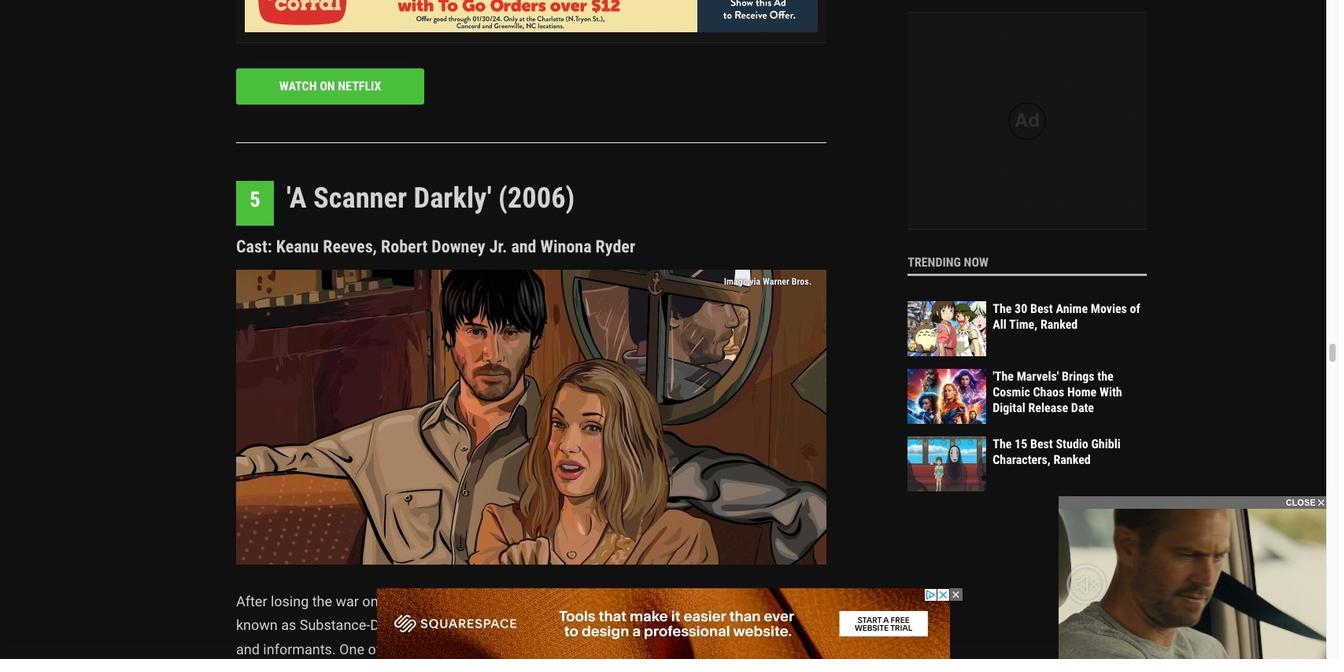 Task type: vqa. For each thing, say whether or not it's contained in the screenshot.
the Advertisement element
no



Task type: locate. For each thing, give the bounding box(es) containing it.
0 horizontal spatial ✕
[[953, 591, 960, 600]]

0 horizontal spatial the
[[312, 594, 332, 610]]

date
[[1072, 401, 1095, 416]]

best for anime
[[1031, 302, 1054, 317]]

has
[[535, 594, 558, 610], [649, 642, 671, 658]]

0 vertical spatial ✕
[[1319, 499, 1325, 508]]

best inside the 15 best studio ghibli characters, ranked
[[1031, 437, 1054, 452]]

special
[[559, 618, 604, 634]]

2 horizontal spatial the
[[1098, 370, 1114, 385]]

keanu down special
[[548, 642, 588, 658]]

0 horizontal spatial has
[[535, 594, 558, 610]]

0 vertical spatial ranked
[[1041, 317, 1078, 332]]

0 horizontal spatial keanu
[[276, 237, 319, 256]]

keanu right cast:
[[276, 237, 319, 256]]

substance-
[[300, 618, 370, 634]]

30
[[1015, 302, 1028, 317]]

2 best from the top
[[1031, 437, 1054, 452]]

been
[[562, 594, 593, 610]]

2 horizontal spatial of
[[1131, 302, 1141, 317]]

the inside the 15 best studio ghibli characters, ranked
[[993, 437, 1012, 452]]

of down a
[[681, 618, 694, 634]]

0 vertical spatial best
[[1031, 302, 1054, 317]]

flooded
[[596, 594, 644, 610]]

0 vertical spatial the
[[993, 302, 1012, 317]]

officers
[[771, 618, 818, 634]]

ranked
[[1041, 317, 1078, 332], [1054, 453, 1091, 468]]

best inside the 30 best anime movies of all time, ranked
[[1031, 302, 1054, 317]]

the right drugs,
[[424, 594, 444, 610]]

studio
[[1056, 437, 1089, 452]]

best right the 30
[[1031, 302, 1054, 317]]

best
[[1031, 302, 1054, 317], [1031, 437, 1054, 452]]

ranked down studio
[[1054, 453, 1091, 468]]

now
[[964, 256, 989, 271]]

with
[[1100, 385, 1123, 400]]

the
[[993, 302, 1012, 317], [993, 437, 1012, 452]]

1 vertical spatial ✕
[[953, 591, 960, 600]]

the
[[1098, 370, 1114, 385], [312, 594, 332, 610], [424, 594, 444, 610]]

the 15 best studio ghibli characters, ranked
[[993, 437, 1121, 468]]

scanner
[[313, 181, 407, 215]]

cosmic
[[993, 385, 1031, 400]]

has up form
[[535, 594, 558, 610]]

the 15 best studio ghibli characters, ranked link
[[993, 437, 1121, 468]]

on inside after losing the war on drugs, the united states has been flooded with a dangerous drug known as substance-d, causing authorities to form special task forces of undercover officers and informants. one of these agents, bob arctor (
[[363, 594, 378, 610]]

2 the from the top
[[993, 437, 1012, 452]]

'the marvels' brings the cosmic chaos home with digital release date
[[993, 370, 1123, 416]]

0 vertical spatial and
[[511, 237, 537, 256]]

watch on netflix
[[279, 78, 382, 93]]

'the marvels' brings the cosmic chaos home with digital release date link
[[993, 370, 1123, 416]]

5
[[250, 188, 261, 213]]

0 vertical spatial has
[[535, 594, 558, 610]]

✕
[[1319, 499, 1325, 508], [953, 591, 960, 600]]

the up with
[[1098, 370, 1114, 385]]

the left war at bottom
[[312, 594, 332, 610]]

),
[[637, 642, 645, 658]]

1 horizontal spatial of
[[681, 618, 694, 634]]

and right 'jr.'
[[511, 237, 537, 256]]

on right watch in the left top of the page
[[320, 78, 335, 93]]

has inside ), has successfully infiltrated
[[649, 642, 671, 658]]

1 horizontal spatial keanu
[[548, 642, 588, 658]]

authorities
[[438, 618, 505, 634]]

the up all
[[993, 302, 1012, 317]]

0 horizontal spatial and
[[236, 642, 260, 658]]

ghibli
[[1092, 437, 1121, 452]]

1 vertical spatial has
[[649, 642, 671, 658]]

chaos
[[1034, 385, 1065, 400]]

on right war at bottom
[[363, 594, 378, 610]]

1 horizontal spatial on
[[363, 594, 378, 610]]

close ✕
[[1287, 499, 1325, 508]]

1 vertical spatial on
[[363, 594, 378, 610]]

bros.
[[792, 276, 812, 287]]

0 vertical spatial on
[[320, 78, 335, 93]]

form
[[525, 618, 555, 634]]

netflix
[[338, 78, 382, 93]]

reeves,
[[323, 237, 377, 256]]

0 horizontal spatial of
[[368, 642, 381, 658]]

0 vertical spatial of
[[1131, 302, 1141, 317]]

1 horizontal spatial has
[[649, 642, 671, 658]]

close ✕ button
[[1059, 497, 1327, 510]]

1 vertical spatial the
[[993, 437, 1012, 452]]

the 30 best anime movies of all time, ranked link
[[993, 302, 1141, 332]]

cast: keanu reeves, robert downey jr. and winona ryder
[[236, 237, 636, 256]]

infiltrated
[[757, 642, 816, 658]]

25-best-anime-movies-of-all-time,-ranked- 1 image
[[908, 302, 987, 357]]

of right one
[[368, 642, 381, 658]]

and down known
[[236, 642, 260, 658]]

as
[[281, 618, 296, 634]]

keanu reeves in a scanner darkly as rotoscopic animation image
[[236, 270, 827, 565]]

advertisement region
[[245, 0, 818, 32], [910, 23, 1146, 220], [377, 589, 950, 660]]

), has successfully infiltrated
[[236, 642, 816, 660]]

1 best from the top
[[1031, 302, 1054, 317]]

task
[[607, 618, 634, 634]]

ranked down the anime
[[1041, 317, 1078, 332]]

1 vertical spatial best
[[1031, 437, 1054, 452]]

1 horizontal spatial the
[[424, 594, 444, 610]]

has right ),
[[649, 642, 671, 658]]

these
[[385, 642, 419, 658]]

1 the from the top
[[993, 302, 1012, 317]]

1 vertical spatial ranked
[[1054, 453, 1091, 468]]

of
[[1131, 302, 1141, 317], [681, 618, 694, 634], [368, 642, 381, 658]]

a
[[677, 594, 685, 610]]

and
[[511, 237, 537, 256], [236, 642, 260, 658]]

forces
[[637, 618, 677, 634]]

united
[[448, 594, 488, 610]]

1 horizontal spatial ✕
[[1319, 499, 1325, 508]]

of right movies
[[1131, 302, 1141, 317]]

darkly'
[[414, 181, 492, 215]]

via
[[750, 276, 761, 287]]

1 vertical spatial and
[[236, 642, 260, 658]]

the inside the 30 best anime movies of all time, ranked
[[993, 302, 1012, 317]]

best right 15
[[1031, 437, 1054, 452]]

with
[[647, 594, 674, 610]]

on
[[320, 78, 335, 93], [363, 594, 378, 610]]

keanu
[[276, 237, 319, 256], [548, 642, 588, 658]]

the left 15
[[993, 437, 1012, 452]]



Task type: describe. For each thing, give the bounding box(es) containing it.
the marvels cast of a cropped poster featuring the movie's heroes in battle ready poses 1 image
[[908, 370, 987, 425]]

chihiro and no-face wait on the train in 'spirited away' 1 image
[[908, 437, 987, 492]]

winona
[[541, 237, 592, 256]]

marvels'
[[1017, 370, 1060, 385]]

causing
[[385, 618, 435, 634]]

jr.
[[490, 237, 507, 256]]

1 vertical spatial of
[[681, 618, 694, 634]]

15
[[1015, 437, 1028, 452]]

has inside after losing the war on drugs, the united states has been flooded with a dangerous drug known as substance-d, causing authorities to form special task forces of undercover officers and informants. one of these agents, bob arctor (
[[535, 594, 558, 610]]

release
[[1029, 401, 1069, 416]]

1 horizontal spatial and
[[511, 237, 537, 256]]

the for the 15 best studio ghibli characters, ranked
[[993, 437, 1012, 452]]

after
[[236, 594, 267, 610]]

successfully
[[675, 642, 753, 658]]

after losing the war on drugs, the united states has been flooded with a dangerous drug known as substance-d, causing authorities to form special task forces of undercover officers and informants. one of these agents, bob arctor (
[[236, 594, 818, 658]]

one
[[339, 642, 365, 658]]

the for the 30 best anime movies of all time, ranked
[[993, 302, 1012, 317]]

d,
[[370, 618, 382, 634]]

ranked inside the 15 best studio ghibli characters, ranked
[[1054, 453, 1091, 468]]

known
[[236, 618, 278, 634]]

ranked inside the 30 best anime movies of all time, ranked
[[1041, 317, 1078, 332]]

ryder
[[596, 237, 636, 256]]

robert
[[381, 237, 428, 256]]

(2006)
[[498, 181, 575, 215]]

close
[[1287, 499, 1316, 508]]

cast:
[[236, 237, 272, 256]]

losing
[[271, 594, 309, 610]]

0 horizontal spatial on
[[320, 78, 335, 93]]

home
[[1068, 385, 1097, 400]]

the inside 'the marvels' brings the cosmic chaos home with digital release date
[[1098, 370, 1114, 385]]

of inside the 30 best anime movies of all time, ranked
[[1131, 302, 1141, 317]]

to
[[509, 618, 521, 634]]

2 vertical spatial of
[[368, 642, 381, 658]]

undercover
[[697, 618, 768, 634]]

war
[[336, 594, 359, 610]]

informants.
[[263, 642, 336, 658]]

trending
[[908, 256, 962, 271]]

warner
[[763, 276, 790, 287]]

watch
[[279, 78, 317, 93]]

all
[[993, 317, 1007, 332]]

dangerous
[[689, 594, 755, 610]]

drugs,
[[382, 594, 421, 610]]

and inside after losing the war on drugs, the united states has been flooded with a dangerous drug known as substance-d, causing authorities to form special task forces of undercover officers and informants. one of these agents, bob arctor (
[[236, 642, 260, 658]]

'the
[[993, 370, 1014, 385]]

'a
[[287, 181, 307, 215]]

brings
[[1062, 370, 1095, 385]]

keanu reeves
[[548, 642, 637, 658]]

anime
[[1056, 302, 1088, 317]]

characters,
[[993, 453, 1051, 468]]

0 vertical spatial keanu
[[276, 237, 319, 256]]

best for studio
[[1031, 437, 1054, 452]]

time,
[[1010, 317, 1038, 332]]

arctor
[[500, 642, 539, 658]]

image via warner bros.
[[724, 276, 814, 287]]

reeves
[[591, 642, 637, 658]]

movies
[[1091, 302, 1128, 317]]

✕ button
[[950, 589, 963, 602]]

bob
[[472, 642, 497, 658]]

1 vertical spatial keanu
[[548, 642, 588, 658]]

drug
[[759, 594, 787, 610]]

trending now
[[908, 256, 989, 271]]

digital
[[993, 401, 1026, 416]]

states
[[492, 594, 532, 610]]

watch on netflix link
[[236, 68, 425, 105]]

'a scanner darkly' (2006)
[[287, 181, 575, 215]]

the 30 best anime movies of all time, ranked
[[993, 302, 1141, 332]]

downey
[[432, 237, 486, 256]]

(
[[543, 642, 548, 658]]

agents,
[[423, 642, 469, 658]]

image
[[724, 276, 748, 287]]



